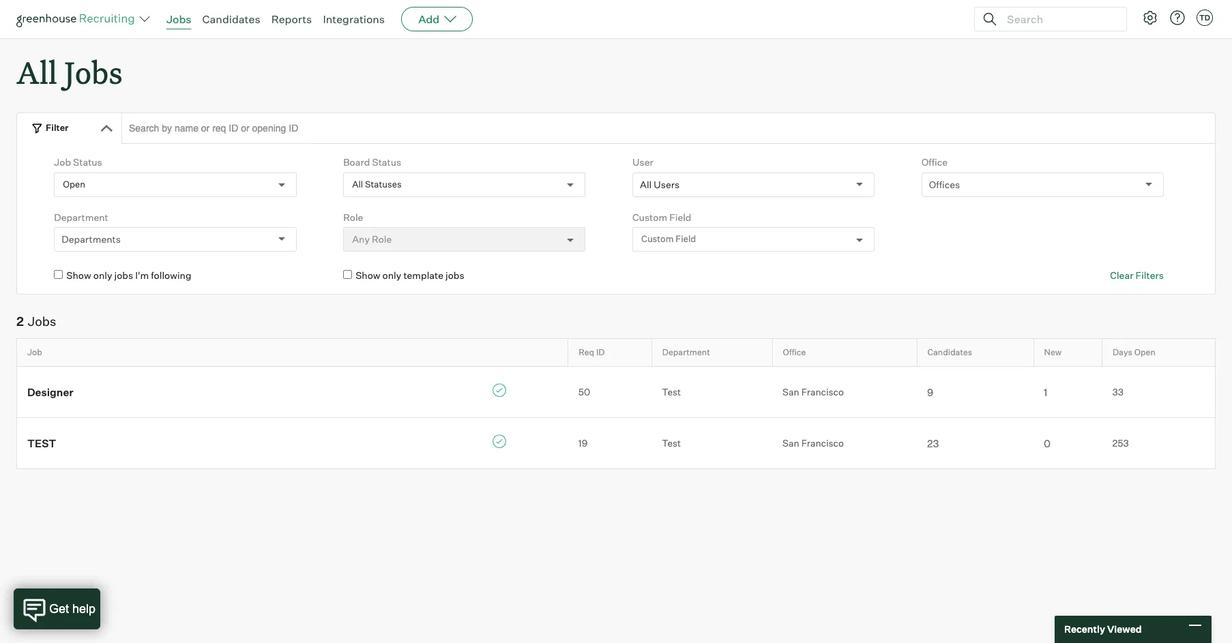 Task type: vqa. For each thing, say whether or not it's contained in the screenshot.


Task type: describe. For each thing, give the bounding box(es) containing it.
td button
[[1195, 7, 1216, 29]]

clear
[[1111, 270, 1134, 281]]

Show only template jobs checkbox
[[343, 270, 352, 279]]

candidates link
[[202, 12, 261, 26]]

req id
[[579, 348, 605, 358]]

statuses
[[365, 179, 402, 190]]

1 vertical spatial custom
[[642, 234, 674, 245]]

san for 9
[[783, 386, 800, 398]]

clear filters link
[[1111, 269, 1165, 282]]

all statuses
[[352, 179, 402, 190]]

greenhouse recruiting image
[[16, 11, 139, 27]]

1 horizontal spatial open
[[1135, 348, 1156, 358]]

jobs link
[[167, 12, 191, 26]]

integrations
[[323, 12, 385, 26]]

2 jobs
[[16, 314, 56, 329]]

users
[[654, 179, 680, 190]]

2
[[16, 314, 24, 329]]

following
[[151, 270, 192, 281]]

clear filters
[[1111, 270, 1165, 281]]

all users option
[[640, 179, 680, 190]]

0 horizontal spatial candidates
[[202, 12, 261, 26]]

all for all users
[[640, 179, 652, 190]]

jobs for all jobs
[[64, 52, 123, 92]]

recently
[[1065, 624, 1106, 636]]

days open
[[1113, 348, 1156, 358]]

all for all statuses
[[352, 179, 363, 190]]

1 link
[[1034, 385, 1103, 400]]

jobs for 2 jobs
[[28, 314, 56, 329]]

test for 23
[[662, 437, 681, 449]]

0 horizontal spatial open
[[63, 179, 85, 190]]

1
[[1044, 386, 1048, 399]]

san for 23
[[783, 437, 800, 449]]

filters
[[1136, 270, 1165, 281]]

show only template jobs
[[356, 270, 465, 281]]

td button
[[1197, 10, 1214, 26]]

francisco for 23
[[802, 437, 844, 449]]

i'm
[[135, 270, 149, 281]]

offices
[[930, 179, 961, 190]]

recently viewed
[[1065, 624, 1142, 636]]

designer
[[27, 387, 74, 399]]

show for show only jobs i'm following
[[66, 270, 91, 281]]

reports
[[271, 12, 312, 26]]

33
[[1113, 386, 1124, 398]]

days
[[1113, 348, 1133, 358]]

test link
[[17, 436, 568, 451]]

Search by name or req ID or opening ID text field
[[122, 113, 1216, 144]]

9
[[928, 386, 934, 399]]

2 jobs from the left
[[446, 270, 465, 281]]

test
[[27, 438, 56, 451]]

show only jobs i'm following
[[66, 270, 192, 281]]

1 horizontal spatial office
[[922, 156, 948, 168]]

san francisco for 9
[[783, 386, 844, 398]]

all jobs
[[16, 52, 123, 92]]

23
[[928, 437, 940, 450]]



Task type: locate. For each thing, give the bounding box(es) containing it.
departments
[[62, 234, 121, 245]]

1 test from the top
[[662, 386, 681, 398]]

san francisco
[[783, 386, 844, 398], [783, 437, 844, 449]]

2 horizontal spatial jobs
[[167, 12, 191, 26]]

19
[[579, 438, 588, 449]]

job
[[54, 156, 71, 168], [27, 348, 42, 358]]

integrations link
[[323, 12, 385, 26]]

0 link
[[1034, 436, 1103, 451]]

only for template
[[383, 270, 402, 281]]

all for all jobs
[[16, 52, 57, 92]]

show right show only jobs i'm following checkbox
[[66, 270, 91, 281]]

0 horizontal spatial job
[[27, 348, 42, 358]]

50
[[579, 387, 591, 398]]

board status
[[343, 156, 402, 168]]

0 vertical spatial job
[[54, 156, 71, 168]]

jobs left 'i'm'
[[114, 270, 133, 281]]

2 vertical spatial jobs
[[28, 314, 56, 329]]

1 status from the left
[[73, 156, 102, 168]]

show right "show only template jobs" checkbox
[[356, 270, 381, 281]]

reports link
[[271, 12, 312, 26]]

1 san from the top
[[783, 386, 800, 398]]

0 vertical spatial custom
[[633, 211, 668, 223]]

2 test from the top
[[662, 437, 681, 449]]

designer link
[[17, 385, 568, 400]]

1 horizontal spatial candidates
[[928, 348, 973, 358]]

custom field down all users 'option'
[[633, 211, 692, 223]]

1 vertical spatial office
[[783, 348, 806, 358]]

0 vertical spatial san francisco
[[783, 386, 844, 398]]

filter
[[46, 122, 69, 133]]

department
[[54, 211, 108, 223], [663, 348, 710, 358]]

all
[[16, 52, 57, 92], [640, 179, 652, 190], [352, 179, 363, 190]]

req
[[579, 348, 595, 358]]

1 horizontal spatial jobs
[[446, 270, 465, 281]]

23 link
[[917, 436, 1034, 451]]

1 vertical spatial open
[[1135, 348, 1156, 358]]

jobs left 'candidates' link
[[167, 12, 191, 26]]

only
[[93, 270, 112, 281], [383, 270, 402, 281]]

san
[[783, 386, 800, 398], [783, 437, 800, 449]]

1 horizontal spatial only
[[383, 270, 402, 281]]

status
[[73, 156, 102, 168], [372, 156, 402, 168]]

0 horizontal spatial show
[[66, 270, 91, 281]]

candidates
[[202, 12, 261, 26], [928, 348, 973, 358]]

status for job status
[[73, 156, 102, 168]]

only for jobs
[[93, 270, 112, 281]]

2 only from the left
[[383, 270, 402, 281]]

0 vertical spatial custom field
[[633, 211, 692, 223]]

open
[[63, 179, 85, 190], [1135, 348, 1156, 358]]

2 san francisco from the top
[[783, 437, 844, 449]]

test for 9
[[662, 386, 681, 398]]

2 show from the left
[[356, 270, 381, 281]]

field
[[670, 211, 692, 223], [676, 234, 696, 245]]

viewed
[[1108, 624, 1142, 636]]

1 horizontal spatial show
[[356, 270, 381, 281]]

only left the template
[[383, 270, 402, 281]]

francisco for 9
[[802, 386, 844, 398]]

job down filter
[[54, 156, 71, 168]]

job status
[[54, 156, 102, 168]]

1 san francisco from the top
[[783, 386, 844, 398]]

test
[[662, 386, 681, 398], [662, 437, 681, 449]]

0 vertical spatial department
[[54, 211, 108, 223]]

candidates right "jobs" link
[[202, 12, 261, 26]]

1 horizontal spatial job
[[54, 156, 71, 168]]

1 vertical spatial job
[[27, 348, 42, 358]]

0 vertical spatial san
[[783, 386, 800, 398]]

office
[[922, 156, 948, 168], [783, 348, 806, 358]]

jobs down greenhouse recruiting image
[[64, 52, 123, 92]]

1 horizontal spatial department
[[663, 348, 710, 358]]

0 vertical spatial francisco
[[802, 386, 844, 398]]

show
[[66, 270, 91, 281], [356, 270, 381, 281]]

2 francisco from the top
[[802, 437, 844, 449]]

jobs
[[114, 270, 133, 281], [446, 270, 465, 281]]

1 jobs from the left
[[114, 270, 133, 281]]

253
[[1113, 437, 1130, 449]]

Show only jobs I'm following checkbox
[[54, 270, 63, 279]]

1 horizontal spatial jobs
[[64, 52, 123, 92]]

candidates up 9
[[928, 348, 973, 358]]

configure image
[[1143, 10, 1159, 26]]

0 vertical spatial open
[[63, 179, 85, 190]]

show for show only template jobs
[[356, 270, 381, 281]]

open right days
[[1135, 348, 1156, 358]]

custom field down users
[[642, 234, 696, 245]]

Search text field
[[1004, 9, 1115, 29]]

only down departments
[[93, 270, 112, 281]]

2 status from the left
[[372, 156, 402, 168]]

template
[[404, 270, 444, 281]]

0 horizontal spatial jobs
[[28, 314, 56, 329]]

0 vertical spatial test
[[662, 386, 681, 398]]

custom
[[633, 211, 668, 223], [642, 234, 674, 245]]

0 horizontal spatial status
[[73, 156, 102, 168]]

open down job status
[[63, 179, 85, 190]]

francisco
[[802, 386, 844, 398], [802, 437, 844, 449]]

san francisco for 23
[[783, 437, 844, 449]]

add button
[[401, 7, 473, 31]]

job down 2 jobs
[[27, 348, 42, 358]]

all users
[[640, 179, 680, 190]]

td
[[1200, 13, 1211, 23]]

status for board status
[[372, 156, 402, 168]]

1 show from the left
[[66, 270, 91, 281]]

jobs right the template
[[446, 270, 465, 281]]

custom field
[[633, 211, 692, 223], [642, 234, 696, 245]]

0 horizontal spatial office
[[783, 348, 806, 358]]

0 horizontal spatial jobs
[[114, 270, 133, 281]]

0 vertical spatial office
[[922, 156, 948, 168]]

board
[[343, 156, 370, 168]]

1 francisco from the top
[[802, 386, 844, 398]]

1 vertical spatial custom field
[[642, 234, 696, 245]]

0 vertical spatial field
[[670, 211, 692, 223]]

1 vertical spatial candidates
[[928, 348, 973, 358]]

1 only from the left
[[93, 270, 112, 281]]

1 horizontal spatial status
[[372, 156, 402, 168]]

1 vertical spatial department
[[663, 348, 710, 358]]

1 horizontal spatial all
[[352, 179, 363, 190]]

9 link
[[917, 385, 1034, 400]]

1 vertical spatial jobs
[[64, 52, 123, 92]]

1 vertical spatial san francisco
[[783, 437, 844, 449]]

role
[[343, 211, 363, 223]]

1 vertical spatial san
[[783, 437, 800, 449]]

0 horizontal spatial all
[[16, 52, 57, 92]]

job for job status
[[54, 156, 71, 168]]

1 vertical spatial francisco
[[802, 437, 844, 449]]

2 horizontal spatial all
[[640, 179, 652, 190]]

2 san from the top
[[783, 437, 800, 449]]

0 horizontal spatial department
[[54, 211, 108, 223]]

0
[[1044, 437, 1051, 450]]

0 horizontal spatial only
[[93, 270, 112, 281]]

job for job
[[27, 348, 42, 358]]

all up filter
[[16, 52, 57, 92]]

0 vertical spatial candidates
[[202, 12, 261, 26]]

add
[[419, 12, 440, 26]]

jobs
[[167, 12, 191, 26], [64, 52, 123, 92], [28, 314, 56, 329]]

1 vertical spatial test
[[662, 437, 681, 449]]

new
[[1045, 348, 1062, 358]]

all left users
[[640, 179, 652, 190]]

id
[[597, 348, 605, 358]]

0 vertical spatial jobs
[[167, 12, 191, 26]]

jobs right 2
[[28, 314, 56, 329]]

1 vertical spatial field
[[676, 234, 696, 245]]

all down board
[[352, 179, 363, 190]]

user
[[633, 156, 654, 168]]



